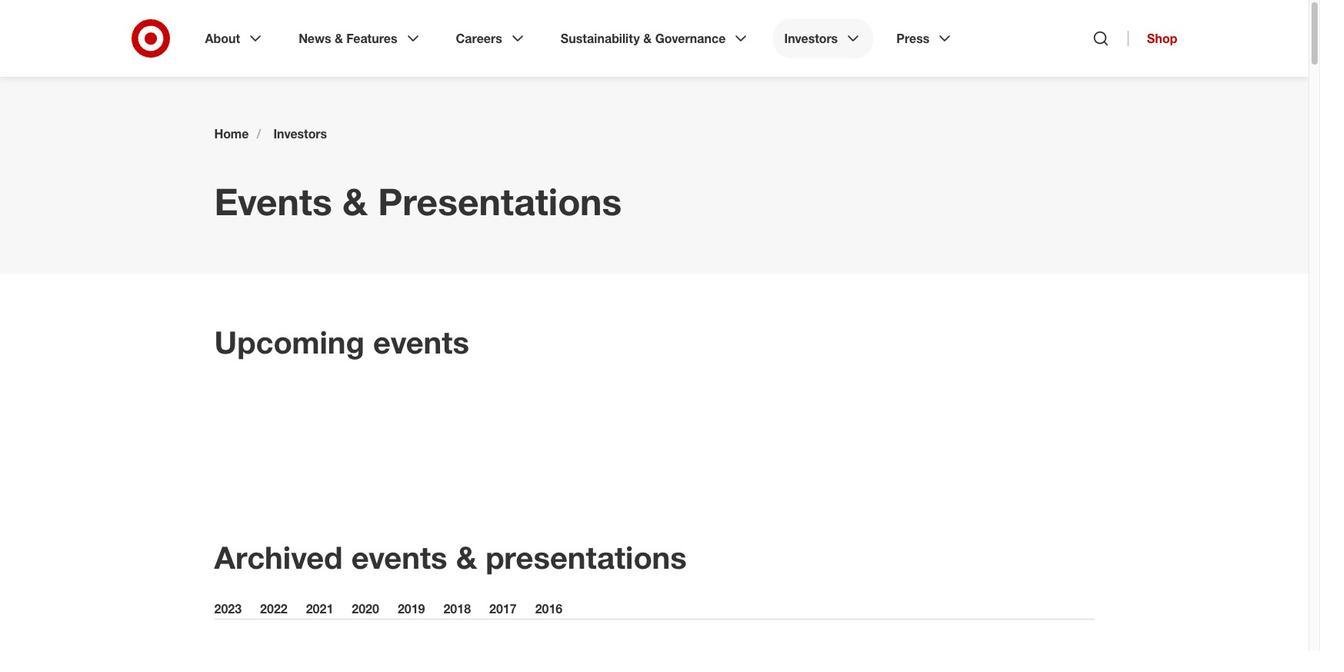 Task type: describe. For each thing, give the bounding box(es) containing it.
investors for topmost the investors link
[[784, 31, 838, 46]]

press link
[[886, 18, 965, 58]]

2020
[[352, 602, 379, 617]]

2019
[[398, 602, 425, 617]]

2016 link
[[535, 602, 563, 620]]

home link
[[214, 126, 249, 142]]

& for news
[[335, 31, 343, 46]]

archived
[[214, 539, 343, 576]]

careers
[[456, 31, 502, 46]]

2022
[[260, 602, 287, 617]]

shop link
[[1128, 31, 1177, 46]]

1 vertical spatial investors link
[[273, 126, 327, 142]]

careers link
[[445, 18, 538, 58]]

sustainability & governance link
[[550, 18, 761, 58]]

2021
[[306, 602, 333, 617]]

home
[[214, 126, 249, 142]]

presentations
[[486, 539, 687, 576]]

about
[[205, 31, 240, 46]]

shop
[[1147, 31, 1177, 46]]



Task type: vqa. For each thing, say whether or not it's contained in the screenshot.
Site Navigation 'element'
no



Task type: locate. For each thing, give the bounding box(es) containing it.
upcoming events
[[214, 324, 469, 361]]

events
[[373, 324, 469, 361], [351, 539, 447, 576]]

0 horizontal spatial investors link
[[273, 126, 327, 142]]

investors for the bottommost the investors link
[[273, 126, 327, 142]]

2019 link
[[398, 602, 425, 620]]

2018
[[443, 602, 471, 617]]

2018 link
[[443, 602, 471, 620]]

1 horizontal spatial investors link
[[773, 18, 873, 58]]

2022 link
[[260, 602, 287, 620]]

0 vertical spatial investors
[[784, 31, 838, 46]]

& for events
[[342, 179, 368, 224]]

events
[[214, 179, 332, 224]]

archived events & presentations tab list
[[214, 602, 1094, 620]]

0 vertical spatial events
[[373, 324, 469, 361]]

governance
[[655, 31, 726, 46]]

1 vertical spatial events
[[351, 539, 447, 576]]

2021 link
[[306, 602, 333, 620]]

archived events & presentations
[[214, 539, 687, 576]]

news & features link
[[288, 18, 433, 58]]

0 horizontal spatial investors
[[273, 126, 327, 142]]

2023 link
[[214, 602, 242, 620]]

1 vertical spatial investors
[[273, 126, 327, 142]]

2016
[[535, 602, 563, 617]]

& for sustainability
[[643, 31, 652, 46]]

&
[[335, 31, 343, 46], [643, 31, 652, 46], [342, 179, 368, 224], [456, 539, 477, 576]]

sustainability
[[561, 31, 640, 46]]

sustainability & governance
[[561, 31, 726, 46]]

upcoming
[[214, 324, 365, 361]]

features
[[346, 31, 397, 46]]

events & presentations
[[214, 179, 622, 224]]

investors
[[784, 31, 838, 46], [273, 126, 327, 142]]

2020 link
[[352, 602, 379, 620]]

events for archived
[[351, 539, 447, 576]]

2023
[[214, 602, 242, 617]]

2017
[[489, 602, 517, 617]]

0 vertical spatial investors link
[[773, 18, 873, 58]]

news
[[299, 31, 331, 46]]

about link
[[194, 18, 275, 58]]

news & features
[[299, 31, 397, 46]]

investors link
[[773, 18, 873, 58], [273, 126, 327, 142]]

press
[[896, 31, 930, 46]]

2017 link
[[489, 602, 517, 620]]

presentations
[[378, 179, 622, 224]]

1 horizontal spatial investors
[[784, 31, 838, 46]]

events for upcoming
[[373, 324, 469, 361]]



